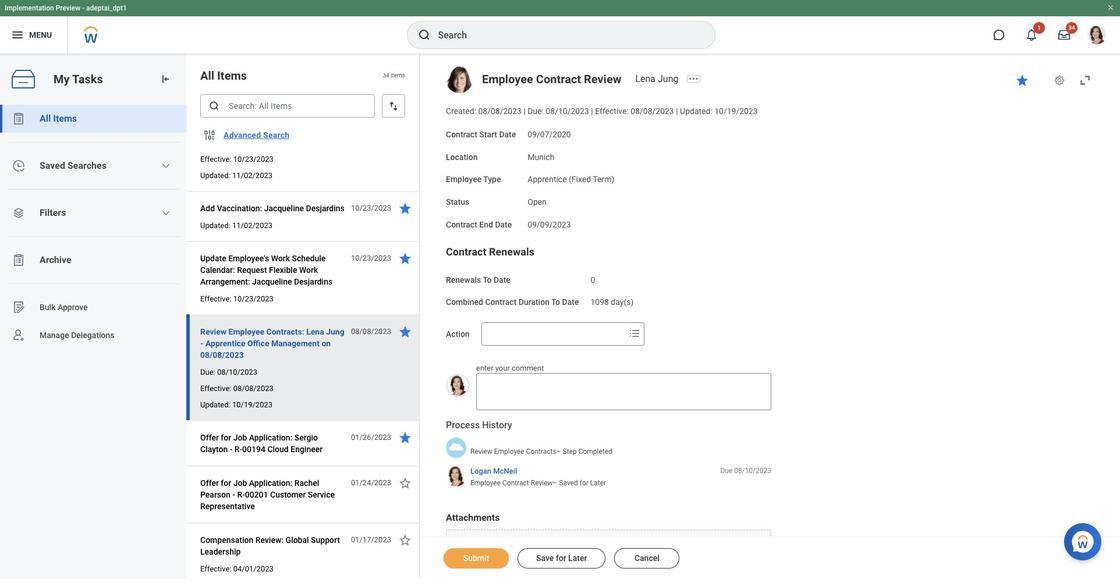 Task type: describe. For each thing, give the bounding box(es) containing it.
Action field
[[482, 324, 625, 345]]

job for 00201
[[233, 479, 247, 488]]

date for contract end date
[[495, 220, 512, 229]]

rachel
[[294, 479, 319, 488]]

add
[[200, 204, 215, 213]]

09/09/2023
[[528, 220, 571, 229]]

chevron down image for saved searches
[[161, 161, 171, 171]]

save
[[536, 554, 554, 563]]

profile logan mcneil image
[[1088, 26, 1106, 47]]

due: inside item list element
[[200, 368, 215, 377]]

review employee contracts: lena jung - apprentice office management on 08/08/2023
[[200, 327, 344, 360]]

process history region
[[446, 419, 771, 492]]

0 horizontal spatial work
[[271, 254, 290, 263]]

08/10/2023 for due: 08/10/2023
[[217, 368, 257, 377]]

my tasks
[[54, 72, 103, 86]]

contract end date
[[446, 220, 512, 229]]

duration
[[519, 298, 550, 307]]

employee's
[[228, 254, 269, 263]]

clock check image
[[12, 159, 26, 173]]

effective: 04/01/2023
[[200, 565, 274, 573]]

contract renewals button
[[446, 245, 534, 258]]

fullscreen image
[[1078, 73, 1092, 87]]

combined
[[446, 298, 483, 307]]

menu banner
[[0, 0, 1120, 54]]

r- for 00201
[[237, 490, 245, 500]]

enter your comment text field
[[476, 373, 771, 411]]

apprentice (fixed term)
[[528, 175, 614, 184]]

01/17/2023
[[351, 536, 391, 544]]

all inside button
[[40, 113, 51, 124]]

created: 08/08/2023 | due: 08/10/2023 | effective: 08/08/2023 | updated: 10/19/2023
[[446, 107, 758, 116]]

apprentice inside "apprentice (fixed term)" element
[[528, 175, 567, 184]]

submit
[[463, 554, 489, 563]]

1 | from the left
[[524, 107, 526, 116]]

items
[[391, 72, 405, 79]]

‎- for pearson
[[232, 490, 235, 500]]

updated: up "add"
[[200, 171, 230, 180]]

employee contract review – saved for later
[[470, 479, 606, 488]]

offer for offer for job application: rachel pearson ‎- r-00201 customer service representative
[[200, 479, 219, 488]]

clipboard image for archive
[[12, 253, 26, 267]]

apprentice (fixed term) element
[[528, 172, 614, 184]]

history
[[482, 420, 512, 431]]

saved inside 'process history' region
[[559, 479, 578, 488]]

enter
[[476, 364, 493, 373]]

items inside item list element
[[217, 69, 247, 83]]

items inside button
[[53, 113, 77, 124]]

updated: down "add"
[[200, 221, 230, 230]]

job for 00194
[[233, 433, 247, 442]]

34 items
[[383, 72, 405, 79]]

review employee contracts – step completed
[[470, 448, 612, 456]]

mcneil
[[493, 467, 517, 476]]

archive button
[[0, 246, 186, 274]]

bulk approve link
[[0, 293, 186, 321]]

configure image
[[203, 128, 217, 142]]

process history
[[446, 420, 512, 431]]

management
[[271, 339, 320, 348]]

effective: 08/08/2023
[[200, 384, 274, 393]]

offer for job application: sergio clayton ‎- r-00194 cloud engineer button
[[200, 431, 345, 456]]

add vaccination: jacqueline desjardins
[[200, 204, 345, 213]]

employee contract review
[[482, 72, 621, 86]]

employee's photo (lena jung) image
[[446, 66, 473, 93]]

34 for 34
[[1068, 24, 1075, 31]]

saved inside dropdown button
[[40, 160, 65, 171]]

1 horizontal spatial 08/10/2023
[[546, 107, 589, 116]]

employee for employee contract review – saved for later
[[470, 479, 501, 488]]

all items button
[[0, 105, 186, 133]]

1 vertical spatial renewals
[[446, 275, 481, 284]]

10/19/2023 inside item list element
[[232, 401, 273, 409]]

day(s)
[[611, 298, 634, 307]]

save for later button
[[518, 548, 606, 569]]

cloud
[[267, 445, 289, 454]]

my
[[54, 72, 70, 86]]

1 button
[[1019, 22, 1045, 48]]

update employee's work schedule calendar: request flexible work arrangement: jacqueline desjardins
[[200, 254, 333, 286]]

application: for customer
[[249, 479, 292, 488]]

review up created: 08/08/2023 | due: 08/10/2023 | effective: 08/08/2023 | updated: 10/19/2023
[[584, 72, 621, 86]]

employee up mcneil
[[494, 448, 524, 456]]

menu
[[29, 30, 52, 39]]

on
[[322, 339, 331, 348]]

star image for add vaccination: jacqueline desjardins
[[398, 201, 412, 215]]

all inside item list element
[[200, 69, 214, 83]]

for for offer for job application: rachel pearson ‎- r-00201 customer service representative
[[221, 479, 231, 488]]

calendar:
[[200, 265, 235, 275]]

engineer
[[291, 445, 323, 454]]

contracts
[[526, 448, 556, 456]]

search image
[[417, 28, 431, 42]]

contract up location
[[446, 130, 477, 139]]

manage delegations link
[[0, 321, 186, 349]]

cancel
[[634, 554, 659, 563]]

close environment banner image
[[1107, 4, 1114, 11]]

contract down status at the left top of the page
[[446, 220, 477, 229]]

1 horizontal spatial renewals
[[489, 245, 534, 258]]

tasks
[[72, 72, 103, 86]]

global
[[286, 536, 309, 545]]

update
[[200, 254, 226, 263]]

employee for employee contract review
[[482, 72, 533, 86]]

1 horizontal spatial 10/19/2023
[[714, 107, 758, 116]]

date left '1098'
[[562, 298, 579, 307]]

review employee contracts: lena jung - apprentice office management on 08/08/2023 button
[[200, 325, 345, 362]]

search image
[[208, 100, 220, 112]]

manage
[[40, 330, 69, 340]]

pearson
[[200, 490, 230, 500]]

later inside button
[[568, 554, 587, 563]]

leadership
[[200, 547, 241, 557]]

search
[[263, 130, 289, 140]]

flexible
[[269, 265, 297, 275]]

submit button
[[444, 548, 509, 569]]

contract renewals
[[446, 245, 534, 258]]

0 horizontal spatial to
[[483, 275, 492, 284]]

justify image
[[10, 28, 24, 42]]

filters
[[40, 207, 66, 218]]

1 vertical spatial work
[[299, 265, 318, 275]]

enter your comment
[[476, 364, 544, 373]]

04/01/2023
[[233, 565, 274, 573]]

process
[[446, 420, 480, 431]]

sergio
[[294, 433, 318, 442]]

created:
[[446, 107, 476, 116]]

open element
[[528, 195, 547, 207]]

1
[[1038, 24, 1041, 31]]

offer for job application: rachel pearson ‎- r-00201 customer service representative
[[200, 479, 335, 511]]

for for save for later
[[556, 554, 566, 563]]

date for contract start date
[[499, 130, 516, 139]]

lena jung
[[635, 73, 678, 84]]

completed
[[578, 448, 612, 456]]

munich
[[528, 152, 554, 162]]

- inside review employee contracts: lena jung - apprentice office management on 08/08/2023
[[200, 339, 203, 348]]

later inside 'process history' region
[[590, 479, 606, 488]]

for inside 'process history' region
[[580, 479, 588, 488]]

date for renewals to date
[[494, 275, 510, 284]]

star image for effective: 10/23/2023
[[398, 252, 412, 265]]

comment
[[512, 364, 544, 373]]

r- for 00194
[[234, 445, 242, 454]]



Task type: locate. For each thing, give the bounding box(es) containing it.
34 button
[[1051, 22, 1078, 48]]

all items
[[200, 69, 247, 83], [40, 113, 77, 124]]

1 vertical spatial jung
[[326, 327, 344, 336]]

renewals up combined
[[446, 275, 481, 284]]

filters button
[[0, 199, 186, 227]]

0 horizontal spatial later
[[568, 554, 587, 563]]

manage delegations
[[40, 330, 114, 340]]

for up "pearson"
[[221, 479, 231, 488]]

0 vertical spatial chevron down image
[[161, 161, 171, 171]]

apprentice
[[528, 175, 567, 184], [205, 339, 245, 348]]

– for review employee contracts
[[556, 448, 561, 456]]

0 horizontal spatial saved
[[40, 160, 65, 171]]

for inside offer for job application: sergio clayton ‎- r-00194 cloud engineer
[[221, 433, 231, 442]]

1 vertical spatial items
[[53, 113, 77, 124]]

2 clipboard image from the top
[[12, 253, 26, 267]]

support
[[311, 536, 340, 545]]

user plus image
[[12, 328, 26, 342]]

0 vertical spatial –
[[556, 448, 561, 456]]

‎- up representative
[[232, 490, 235, 500]]

saved searches button
[[0, 152, 186, 180]]

1 star image from the top
[[398, 252, 412, 265]]

job inside the offer for job application: rachel pearson ‎- r-00201 customer service representative
[[233, 479, 247, 488]]

location
[[446, 152, 478, 162]]

all up search image
[[200, 69, 214, 83]]

star image right 01/26/2023
[[398, 431, 412, 445]]

apprentice down munich
[[528, 175, 567, 184]]

offer for job application: rachel pearson ‎- r-00201 customer service representative button
[[200, 476, 345, 513]]

0 vertical spatial jacqueline
[[264, 204, 304, 213]]

08/10/2023 for due 08/10/2023
[[734, 467, 771, 475]]

0 vertical spatial ‎-
[[230, 445, 232, 454]]

date right start
[[499, 130, 516, 139]]

08/10/2023 up effective: 08/08/2023
[[217, 368, 257, 377]]

jung inside review employee contracts: lena jung - apprentice office management on 08/08/2023
[[326, 327, 344, 336]]

0 vertical spatial later
[[590, 479, 606, 488]]

00194
[[242, 445, 265, 454]]

lena inside review employee contracts: lena jung - apprentice office management on 08/08/2023
[[306, 327, 324, 336]]

offer up clayton in the left bottom of the page
[[200, 433, 219, 442]]

due: up the contract start date "element"
[[528, 107, 544, 116]]

1 vertical spatial star image
[[398, 476, 412, 490]]

contract inside 'process history' region
[[502, 479, 529, 488]]

logan mcneil button
[[470, 466, 517, 476]]

1 11/02/2023 from the top
[[232, 171, 273, 180]]

0 vertical spatial r-
[[234, 445, 242, 454]]

1 vertical spatial clipboard image
[[12, 253, 26, 267]]

renewals to date element
[[591, 268, 595, 285]]

bulk
[[40, 303, 56, 312]]

type
[[483, 175, 501, 184]]

contract down contract end date at the top of the page
[[446, 245, 486, 258]]

desjardins up schedule
[[306, 204, 345, 213]]

clipboard image up clock check image
[[12, 112, 26, 126]]

star image left action
[[398, 325, 412, 339]]

clipboard image
[[12, 112, 26, 126], [12, 253, 26, 267]]

1 vertical spatial lena
[[306, 327, 324, 336]]

updated: 11/02/2023 down the vaccination:
[[200, 221, 273, 230]]

review up logan
[[470, 448, 492, 456]]

searches
[[67, 160, 106, 171]]

review down 'review employee contracts – step completed'
[[531, 479, 553, 488]]

Search Workday  search field
[[438, 22, 691, 48]]

1 vertical spatial chevron down image
[[161, 208, 171, 218]]

job
[[233, 433, 247, 442], [233, 479, 247, 488]]

contract down renewals to date
[[485, 298, 517, 307]]

action
[[446, 330, 470, 339]]

items up search image
[[217, 69, 247, 83]]

Search: All Items text field
[[200, 94, 375, 118]]

lena jung element
[[635, 73, 685, 84]]

1 horizontal spatial -
[[200, 339, 203, 348]]

08/10/2023 inside 'process history' region
[[734, 467, 771, 475]]

for up clayton in the left bottom of the page
[[221, 433, 231, 442]]

review inside review employee contracts: lena jung - apprentice office management on 08/08/2023
[[200, 327, 227, 336]]

1 vertical spatial all items
[[40, 113, 77, 124]]

08/08/2023 inside review employee contracts: lena jung - apprentice office management on 08/08/2023
[[200, 350, 244, 360]]

contract start date element
[[528, 123, 571, 140]]

2 job from the top
[[233, 479, 247, 488]]

review
[[584, 72, 621, 86], [200, 327, 227, 336], [470, 448, 492, 456], [531, 479, 553, 488]]

offer for offer for job application: sergio clayton ‎- r-00194 cloud engineer
[[200, 433, 219, 442]]

employee up office
[[229, 327, 264, 336]]

0 horizontal spatial items
[[53, 113, 77, 124]]

advanced
[[224, 130, 261, 140]]

0 vertical spatial 11/02/2023
[[232, 171, 273, 180]]

- up due: 08/10/2023
[[200, 339, 203, 348]]

apprentice up due: 08/10/2023
[[205, 339, 245, 348]]

1 effective: 10/23/2023 from the top
[[200, 155, 274, 164]]

munich element
[[528, 150, 554, 162]]

0 vertical spatial offer
[[200, 433, 219, 442]]

0 horizontal spatial -
[[82, 4, 84, 12]]

to
[[483, 275, 492, 284], [551, 298, 560, 307]]

advanced search
[[224, 130, 289, 140]]

09/07/2020
[[528, 130, 571, 139]]

work
[[271, 254, 290, 263], [299, 265, 318, 275]]

2 11/02/2023 from the top
[[232, 221, 273, 230]]

1 updated: 11/02/2023 from the top
[[200, 171, 273, 180]]

schedule
[[292, 254, 326, 263]]

later
[[590, 479, 606, 488], [568, 554, 587, 563]]

08/10/2023 up the contract start date "element"
[[546, 107, 589, 116]]

2 vertical spatial 08/10/2023
[[734, 467, 771, 475]]

0 vertical spatial apprentice
[[528, 175, 567, 184]]

chevron down image for filters
[[161, 208, 171, 218]]

jacqueline inside update employee's work schedule calendar: request flexible work arrangement: jacqueline desjardins
[[252, 277, 292, 286]]

status
[[446, 197, 469, 207]]

1 job from the top
[[233, 433, 247, 442]]

1 vertical spatial jacqueline
[[252, 277, 292, 286]]

0 vertical spatial renewals
[[489, 245, 534, 258]]

1 vertical spatial later
[[568, 554, 587, 563]]

lena up on
[[306, 327, 324, 336]]

2 horizontal spatial 08/10/2023
[[734, 467, 771, 475]]

- right preview on the top left
[[82, 4, 84, 12]]

1 vertical spatial desjardins
[[294, 277, 333, 286]]

notifications large image
[[1026, 29, 1037, 41]]

2 offer from the top
[[200, 479, 219, 488]]

2 updated: 11/02/2023 from the top
[[200, 221, 273, 230]]

desjardins inside add vaccination: jacqueline desjardins button
[[306, 204, 345, 213]]

later down completed
[[590, 479, 606, 488]]

clipboard image for all items
[[12, 112, 26, 126]]

update employee's work schedule calendar: request flexible work arrangement: jacqueline desjardins button
[[200, 252, 345, 289]]

contract down mcneil
[[502, 479, 529, 488]]

34 for 34 items
[[383, 72, 389, 79]]

updated: 11/02/2023 up the vaccination:
[[200, 171, 273, 180]]

effective: 10/23/2023 down the advanced
[[200, 155, 274, 164]]

08/10/2023 right due
[[734, 467, 771, 475]]

attachments
[[446, 512, 500, 523]]

1098 day(s)
[[591, 298, 634, 307]]

r- inside offer for job application: sergio clayton ‎- r-00194 cloud engineer
[[234, 445, 242, 454]]

1 vertical spatial 11/02/2023
[[232, 221, 273, 230]]

clipboard image inside archive button
[[12, 253, 26, 267]]

all up "saved searches"
[[40, 113, 51, 124]]

prompts image
[[627, 327, 641, 341]]

34 left items
[[383, 72, 389, 79]]

for for offer for job application: sergio clayton ‎- r-00194 cloud engineer
[[221, 433, 231, 442]]

star image
[[1015, 73, 1029, 87], [398, 201, 412, 215], [398, 325, 412, 339], [398, 431, 412, 445], [398, 533, 412, 547]]

step
[[563, 448, 577, 456]]

0 horizontal spatial due:
[[200, 368, 215, 377]]

later right save at bottom
[[568, 554, 587, 563]]

employee right 'employee's photo (lena jung)'
[[482, 72, 533, 86]]

1 horizontal spatial saved
[[559, 479, 578, 488]]

1 horizontal spatial apprentice
[[528, 175, 567, 184]]

service
[[308, 490, 335, 500]]

1 horizontal spatial lena
[[635, 73, 656, 84]]

1 vertical spatial 10/19/2023
[[232, 401, 273, 409]]

08/10/2023 inside item list element
[[217, 368, 257, 377]]

list
[[0, 105, 186, 349]]

preview
[[56, 4, 80, 12]]

1 horizontal spatial work
[[299, 265, 318, 275]]

2 effective: 10/23/2023 from the top
[[200, 295, 274, 303]]

job up '00201'
[[233, 479, 247, 488]]

saved down step
[[559, 479, 578, 488]]

star image for review employee contracts: lena jung - apprentice office management on 08/08/2023
[[398, 325, 412, 339]]

r- right clayton in the left bottom of the page
[[234, 445, 242, 454]]

‎- right clayton in the left bottom of the page
[[230, 445, 232, 454]]

‎- for clayton
[[230, 445, 232, 454]]

0 vertical spatial job
[[233, 433, 247, 442]]

apprentice inside review employee contracts: lena jung - apprentice office management on 08/08/2023
[[205, 339, 245, 348]]

1 vertical spatial due:
[[200, 368, 215, 377]]

00201
[[245, 490, 268, 500]]

all items inside item list element
[[200, 69, 247, 83]]

chevron down image inside saved searches dropdown button
[[161, 161, 171, 171]]

0 horizontal spatial all items
[[40, 113, 77, 124]]

1 clipboard image from the top
[[12, 112, 26, 126]]

effective: 10/23/2023 down arrangement:
[[200, 295, 274, 303]]

1 vertical spatial job
[[233, 479, 247, 488]]

saved right clock check image
[[40, 160, 65, 171]]

list containing all items
[[0, 105, 186, 349]]

advanced search button
[[219, 123, 294, 147]]

application: up cloud
[[249, 433, 292, 442]]

contract renewals group
[[446, 245, 1097, 309]]

clipboard image inside all items button
[[12, 112, 26, 126]]

contract down 'search workday' search field
[[536, 72, 581, 86]]

34 inside item list element
[[383, 72, 389, 79]]

application: inside the offer for job application: rachel pearson ‎- r-00201 customer service representative
[[249, 479, 292, 488]]

review:
[[255, 536, 284, 545]]

0 vertical spatial effective: 10/23/2023
[[200, 155, 274, 164]]

r- up representative
[[237, 490, 245, 500]]

‎- inside offer for job application: sergio clayton ‎- r-00194 cloud engineer
[[230, 445, 232, 454]]

customer
[[270, 490, 306, 500]]

1 horizontal spatial all items
[[200, 69, 247, 83]]

my tasks element
[[0, 54, 186, 579]]

application: up '00201'
[[249, 479, 292, 488]]

all
[[200, 69, 214, 83], [40, 113, 51, 124]]

0 vertical spatial lena
[[635, 73, 656, 84]]

0 horizontal spatial |
[[524, 107, 526, 116]]

star image left the gear icon
[[1015, 73, 1029, 87]]

application: inside offer for job application: sergio clayton ‎- r-00194 cloud engineer
[[249, 433, 292, 442]]

0 vertical spatial saved
[[40, 160, 65, 171]]

perspective image
[[12, 206, 26, 220]]

employee down location
[[446, 175, 482, 184]]

1 vertical spatial to
[[551, 298, 560, 307]]

1 horizontal spatial jung
[[658, 73, 678, 84]]

employee's photo (logan mcneil) image
[[446, 374, 470, 398]]

inbox large image
[[1058, 29, 1070, 41]]

chevron down image inside filters dropdown button
[[161, 208, 171, 218]]

0 vertical spatial items
[[217, 69, 247, 83]]

0 horizontal spatial lena
[[306, 327, 324, 336]]

compensation
[[200, 536, 253, 545]]

1 horizontal spatial 34
[[1068, 24, 1075, 31]]

to right duration at the left of page
[[551, 298, 560, 307]]

0 vertical spatial due:
[[528, 107, 544, 116]]

2 application: from the top
[[249, 479, 292, 488]]

1 horizontal spatial due:
[[528, 107, 544, 116]]

jacqueline down flexible
[[252, 277, 292, 286]]

1 vertical spatial all
[[40, 113, 51, 124]]

-
[[82, 4, 84, 12], [200, 339, 203, 348]]

1 horizontal spatial items
[[217, 69, 247, 83]]

1098
[[591, 298, 609, 307]]

work down schedule
[[299, 265, 318, 275]]

offer
[[200, 433, 219, 442], [200, 479, 219, 488]]

transformation import image
[[160, 73, 171, 85]]

star image
[[398, 252, 412, 265], [398, 476, 412, 490]]

r- inside the offer for job application: rachel pearson ‎- r-00201 customer service representative
[[237, 490, 245, 500]]

34 inside button
[[1068, 24, 1075, 31]]

review up due: 08/10/2023
[[200, 327, 227, 336]]

1 vertical spatial saved
[[559, 479, 578, 488]]

01/24/2023
[[351, 479, 391, 487]]

bulk approve
[[40, 303, 88, 312]]

1 vertical spatial r-
[[237, 490, 245, 500]]

date up combined contract duration to date
[[494, 275, 510, 284]]

0 horizontal spatial 10/19/2023
[[232, 401, 273, 409]]

1 horizontal spatial |
[[591, 107, 593, 116]]

0 horizontal spatial jung
[[326, 327, 344, 336]]

items down the my
[[53, 113, 77, 124]]

employee down logan
[[470, 479, 501, 488]]

star image for 01/24/2023
[[398, 476, 412, 490]]

combined contract duration to date
[[446, 298, 579, 307]]

to down the contract renewals button
[[483, 275, 492, 284]]

0 vertical spatial jung
[[658, 73, 678, 84]]

saved searches
[[40, 160, 106, 171]]

combined contract duration to date element
[[591, 291, 634, 308]]

r-
[[234, 445, 242, 454], [237, 490, 245, 500]]

0 horizontal spatial 08/10/2023
[[217, 368, 257, 377]]

job inside offer for job application: sergio clayton ‎- r-00194 cloud engineer
[[233, 433, 247, 442]]

10/19/2023
[[714, 107, 758, 116], [232, 401, 273, 409]]

action bar region
[[420, 537, 1120, 579]]

rename image
[[12, 300, 26, 314]]

arrangement:
[[200, 277, 250, 286]]

0 vertical spatial work
[[271, 254, 290, 263]]

0 vertical spatial all items
[[200, 69, 247, 83]]

work up flexible
[[271, 254, 290, 263]]

1 vertical spatial ‎-
[[232, 490, 235, 500]]

star image left status at the left top of the page
[[398, 201, 412, 215]]

employee type
[[446, 175, 501, 184]]

0 vertical spatial 10/19/2023
[[714, 107, 758, 116]]

0 vertical spatial clipboard image
[[12, 112, 26, 126]]

date
[[499, 130, 516, 139], [495, 220, 512, 229], [494, 275, 510, 284], [562, 298, 579, 307]]

desjardins inside update employee's work schedule calendar: request flexible work arrangement: jacqueline desjardins
[[294, 277, 333, 286]]

lena
[[635, 73, 656, 84], [306, 327, 324, 336]]

0 horizontal spatial apprentice
[[205, 339, 245, 348]]

0 horizontal spatial all
[[40, 113, 51, 124]]

1 vertical spatial effective: 10/23/2023
[[200, 295, 274, 303]]

due: up effective: 08/08/2023
[[200, 368, 215, 377]]

0 vertical spatial desjardins
[[306, 204, 345, 213]]

34 left the profile logan mcneil image
[[1068, 24, 1075, 31]]

10/23/2023
[[233, 155, 274, 164], [351, 204, 391, 212], [351, 254, 391, 263], [233, 295, 274, 303]]

employee for employee type
[[446, 175, 482, 184]]

– for employee contract review
[[553, 479, 557, 488]]

date right end at left top
[[495, 220, 512, 229]]

updated: down effective: 08/08/2023
[[200, 401, 230, 409]]

offer up "pearson"
[[200, 479, 219, 488]]

due
[[720, 467, 733, 475]]

application: for cloud
[[249, 433, 292, 442]]

1 vertical spatial –
[[553, 479, 557, 488]]

sort image
[[388, 100, 399, 112]]

(fixed
[[569, 175, 591, 184]]

3 | from the left
[[676, 107, 678, 116]]

clayton
[[200, 445, 228, 454]]

11/02/2023 down the vaccination:
[[232, 221, 273, 230]]

0 vertical spatial star image
[[398, 252, 412, 265]]

implementation
[[5, 4, 54, 12]]

end
[[479, 220, 493, 229]]

delegations
[[71, 330, 114, 340]]

effective:
[[595, 107, 629, 116], [200, 155, 231, 164], [200, 295, 231, 303], [200, 384, 231, 393], [200, 565, 231, 573]]

– down 'review employee contracts – step completed'
[[553, 479, 557, 488]]

jacqueline
[[264, 204, 304, 213], [252, 277, 292, 286]]

item list element
[[186, 23, 420, 579]]

0 vertical spatial 08/10/2023
[[546, 107, 589, 116]]

0 horizontal spatial renewals
[[446, 275, 481, 284]]

for inside action bar region
[[556, 554, 566, 563]]

updated: down lena jung element
[[680, 107, 712, 116]]

1 chevron down image from the top
[[161, 161, 171, 171]]

1 application: from the top
[[249, 433, 292, 442]]

‎- inside the offer for job application: rachel pearson ‎- r-00201 customer service representative
[[232, 490, 235, 500]]

0 vertical spatial to
[[483, 275, 492, 284]]

0 vertical spatial application:
[[249, 433, 292, 442]]

1 horizontal spatial to
[[551, 298, 560, 307]]

compensation review: global support leadership button
[[200, 533, 345, 559]]

all items inside button
[[40, 113, 77, 124]]

offer inside the offer for job application: rachel pearson ‎- r-00201 customer service representative
[[200, 479, 219, 488]]

employee inside review employee contracts: lena jung - apprentice office management on 08/08/2023
[[229, 327, 264, 336]]

for down completed
[[580, 479, 588, 488]]

34
[[1068, 24, 1075, 31], [383, 72, 389, 79]]

08/10/2023
[[546, 107, 589, 116], [217, 368, 257, 377], [734, 467, 771, 475]]

1 vertical spatial offer
[[200, 479, 219, 488]]

clipboard image left archive
[[12, 253, 26, 267]]

all items down the my
[[40, 113, 77, 124]]

0 horizontal spatial 34
[[383, 72, 389, 79]]

star image for compensation review: global support leadership
[[398, 533, 412, 547]]

gear image
[[1054, 75, 1065, 86]]

2 star image from the top
[[398, 476, 412, 490]]

desjardins
[[306, 204, 345, 213], [294, 277, 333, 286]]

0 vertical spatial -
[[82, 4, 84, 12]]

0 vertical spatial 34
[[1068, 24, 1075, 31]]

1 vertical spatial updated: 11/02/2023
[[200, 221, 273, 230]]

1 vertical spatial 08/10/2023
[[217, 368, 257, 377]]

lena up created: 08/08/2023 | due: 08/10/2023 | effective: 08/08/2023 | updated: 10/19/2023
[[635, 73, 656, 84]]

1 vertical spatial application:
[[249, 479, 292, 488]]

contract start date
[[446, 130, 516, 139]]

approve
[[58, 303, 88, 312]]

renewals down end at left top
[[489, 245, 534, 258]]

offer inside offer for job application: sergio clayton ‎- r-00194 cloud engineer
[[200, 433, 219, 442]]

items
[[217, 69, 247, 83], [53, 113, 77, 124]]

all items up search image
[[200, 69, 247, 83]]

job up 00194
[[233, 433, 247, 442]]

jacqueline right the vaccination:
[[264, 204, 304, 213]]

star image right 01/17/2023
[[398, 533, 412, 547]]

1 vertical spatial -
[[200, 339, 203, 348]]

for right save at bottom
[[556, 554, 566, 563]]

1 offer from the top
[[200, 433, 219, 442]]

2 chevron down image from the top
[[161, 208, 171, 218]]

desjardins down schedule
[[294, 277, 333, 286]]

– left step
[[556, 448, 561, 456]]

1 vertical spatial apprentice
[[205, 339, 245, 348]]

11/02/2023 up the vaccination:
[[232, 171, 273, 180]]

0 vertical spatial updated: 11/02/2023
[[200, 171, 273, 180]]

0 vertical spatial all
[[200, 69, 214, 83]]

for inside the offer for job application: rachel pearson ‎- r-00201 customer service representative
[[221, 479, 231, 488]]

vaccination:
[[217, 204, 262, 213]]

chevron down image
[[161, 161, 171, 171], [161, 208, 171, 218]]

1 horizontal spatial later
[[590, 479, 606, 488]]

‎-
[[230, 445, 232, 454], [232, 490, 235, 500]]

contract end date element
[[528, 213, 571, 230]]

|
[[524, 107, 526, 116], [591, 107, 593, 116], [676, 107, 678, 116]]

1 horizontal spatial all
[[200, 69, 214, 83]]

- inside menu banner
[[82, 4, 84, 12]]

2 | from the left
[[591, 107, 593, 116]]

2 horizontal spatial |
[[676, 107, 678, 116]]

1 vertical spatial 34
[[383, 72, 389, 79]]



Task type: vqa. For each thing, say whether or not it's contained in the screenshot.
Workday Community
no



